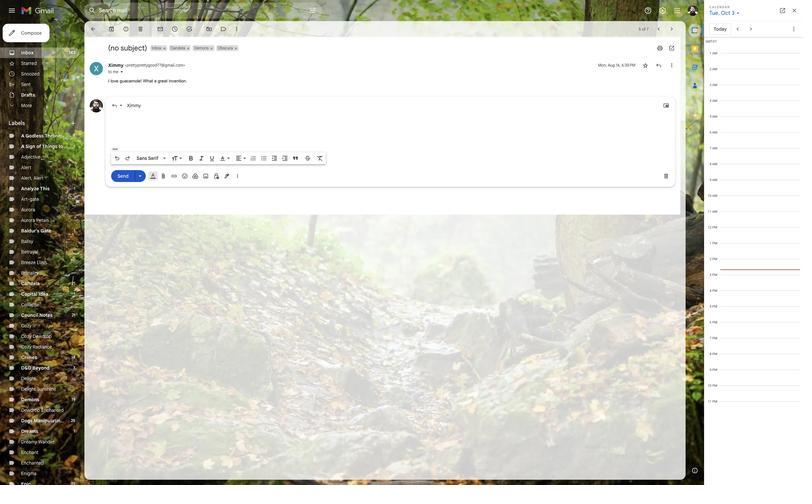 Task type: vqa. For each thing, say whether or not it's contained in the screenshot.
1st subject from the top
no



Task type: locate. For each thing, give the bounding box(es) containing it.
indent less ‪(⌘[)‬ image
[[271, 155, 278, 162]]

1 horizontal spatial demons
[[194, 46, 209, 50]]

enchanted down enchant
[[21, 460, 44, 466]]

2 vertical spatial cozy
[[21, 344, 32, 350]]

1 vertical spatial aurora
[[21, 218, 35, 223]]

14,
[[616, 63, 621, 68]]

a
[[154, 79, 157, 84]]

aurora down aurora link on the left top of the page
[[21, 218, 35, 223]]

1 for capital idea
[[74, 292, 75, 297]]

0 horizontal spatial demons
[[21, 397, 39, 403]]

notes
[[39, 313, 53, 318]]

aurora for aurora petals
[[21, 218, 35, 223]]

inbox for inbox button
[[152, 46, 162, 50]]

back to inbox image
[[90, 26, 96, 32]]

of right sign
[[36, 144, 41, 150]]

ximmy right type of response 'icon'
[[127, 102, 141, 108]]

0 vertical spatial delight
[[21, 376, 36, 382]]

show trimmed content image
[[111, 147, 119, 151]]

0 vertical spatial a
[[21, 133, 24, 139]]

3 cozy from the top
[[21, 344, 32, 350]]

inbox inside labels navigation
[[21, 50, 34, 56]]

1 21 from the top
[[72, 281, 75, 286]]

to left come
[[58, 144, 63, 150]]

throne
[[45, 133, 61, 139]]

formatting options toolbar
[[111, 152, 326, 164]]

inbox
[[152, 46, 162, 50], [21, 50, 34, 56]]

2 a from the top
[[21, 144, 24, 150]]

godless
[[25, 133, 44, 139]]

21
[[72, 281, 75, 286], [72, 313, 75, 318]]

a sign of things to come link
[[21, 144, 77, 150]]

0 vertical spatial dewdrop
[[33, 334, 52, 340]]

0 horizontal spatial alert
[[21, 165, 31, 171]]

inbox link
[[21, 50, 34, 56]]

1 vertical spatial cozy
[[21, 334, 32, 340]]

1 vertical spatial delight
[[21, 386, 36, 392]]

cozy
[[21, 323, 32, 329], [21, 334, 32, 340], [21, 344, 32, 350]]

a
[[21, 133, 24, 139], [21, 144, 24, 150]]

what
[[143, 79, 153, 84]]

indent more ‪(⌘])‬ image
[[282, 155, 288, 162]]

dewdrop down demons link
[[21, 408, 40, 414]]

art-
[[21, 196, 30, 202]]

(no
[[108, 44, 119, 52]]

3 1 from the top
[[74, 228, 75, 233]]

subject)
[[121, 44, 147, 52]]

dreamy wander
[[21, 439, 55, 445]]

1 vertical spatial 21
[[72, 313, 75, 318]]

0 vertical spatial cozy
[[21, 323, 32, 329]]

0 vertical spatial ximmy
[[108, 62, 124, 68]]

i
[[108, 79, 109, 84]]

time
[[64, 418, 75, 424]]

0 vertical spatial 21
[[72, 281, 75, 286]]

1 vertical spatial candela
[[21, 281, 40, 287]]

4 1 from the top
[[74, 292, 75, 297]]

numbered list ‪(⌘⇧7)‬ image
[[250, 155, 257, 162]]

sunshine
[[37, 386, 56, 392]]

candela up >
[[171, 46, 185, 50]]

a godless throne
[[21, 133, 61, 139]]

2 21 from the top
[[72, 313, 75, 318]]

1 aurora from the top
[[21, 207, 35, 213]]

21 for candela
[[72, 281, 75, 286]]

candela inside "button"
[[171, 46, 185, 50]]

labels heading
[[9, 120, 70, 127]]

cozy radiance link
[[21, 344, 52, 350]]

candela inside labels navigation
[[21, 281, 40, 287]]

a left sign
[[21, 144, 24, 150]]

1 horizontal spatial inbox
[[152, 46, 162, 50]]

report spam image
[[123, 26, 129, 32]]

candela down brutality link
[[21, 281, 40, 287]]

ximmy < prettyprettygood77@gmail.com >
[[108, 62, 185, 68]]

1 right this at the top of page
[[74, 186, 75, 191]]

0 horizontal spatial ximmy
[[108, 62, 124, 68]]

cozy for the cozy link
[[21, 323, 32, 329]]

Not starred checkbox
[[643, 62, 649, 69]]

1 horizontal spatial ximmy
[[127, 102, 141, 108]]

aurora down art-gate link
[[21, 207, 35, 213]]

analyze
[[21, 186, 39, 192]]

of inside labels navigation
[[36, 144, 41, 150]]

underline ‪(⌘u)‬ image
[[209, 155, 216, 162]]

quote ‪(⌘⇧9)‬ image
[[292, 155, 299, 162]]

inbox up starred
[[21, 50, 34, 56]]

19
[[72, 397, 75, 402]]

alert up alert,
[[21, 165, 31, 171]]

demons down delight sunshine
[[21, 397, 39, 403]]

0 vertical spatial demons
[[194, 46, 209, 50]]

1 right 'idea'
[[74, 292, 75, 297]]

ximmy for ximmy < prettyprettygood77@gmail.com >
[[108, 62, 124, 68]]

1 vertical spatial demons
[[21, 397, 39, 403]]

0 horizontal spatial to
[[58, 144, 63, 150]]

type of response image
[[111, 102, 118, 109]]

0 vertical spatial to
[[108, 69, 112, 74]]

gmail image
[[21, 4, 57, 17]]

a sign of things to come
[[21, 144, 77, 150]]

ximmy up me
[[108, 62, 124, 68]]

dewdrop up radiance at the bottom left
[[33, 334, 52, 340]]

a for a sign of things to come
[[21, 144, 24, 150]]

delete image
[[137, 26, 144, 32]]

0 vertical spatial aurora
[[21, 207, 35, 213]]

1 delight from the top
[[21, 376, 36, 382]]

a left godless
[[21, 133, 24, 139]]

information card element
[[141, 111, 253, 160]]

mon, aug 14, 6:35 pm
[[599, 63, 636, 68]]

obscura
[[218, 46, 233, 50]]

insert signature image
[[224, 173, 230, 179]]

insert photo image
[[203, 173, 209, 179]]

1 vertical spatial ximmy
[[127, 102, 141, 108]]

cozy down council
[[21, 323, 32, 329]]

1 horizontal spatial candela
[[171, 46, 185, 50]]

0 vertical spatial alert
[[21, 165, 31, 171]]

tab list
[[686, 21, 705, 462]]

send button
[[111, 170, 135, 182]]

to left me
[[108, 69, 112, 74]]

2 1 from the top
[[74, 186, 75, 191]]

snoozed link
[[21, 71, 40, 77]]

delight down the delight link at the bottom of the page
[[21, 386, 36, 392]]

baldur's
[[21, 228, 39, 234]]

labels navigation
[[0, 21, 84, 485]]

candela for candela link
[[21, 281, 40, 287]]

1 down 4
[[74, 144, 75, 149]]

0 horizontal spatial of
[[36, 144, 41, 150]]

obscura button
[[216, 45, 234, 51]]

0 vertical spatial candela
[[171, 46, 185, 50]]

sent link
[[21, 82, 31, 87]]

enigma
[[21, 471, 37, 477]]

aug
[[608, 63, 615, 68]]

compose button
[[3, 24, 50, 42]]

search mail image
[[86, 5, 98, 17]]

5 1 from the top
[[74, 429, 75, 434]]

demons inside 'button'
[[194, 46, 209, 50]]

manipulating
[[34, 418, 63, 424]]

ballsy
[[21, 239, 33, 245]]

ximmy
[[108, 62, 124, 68], [127, 102, 141, 108]]

main menu image
[[8, 7, 16, 15]]

enchanted up the manipulating
[[41, 408, 64, 414]]

sign
[[25, 144, 35, 150]]

5 of 7
[[639, 27, 649, 32]]

2 aurora from the top
[[21, 218, 35, 223]]

more
[[21, 103, 32, 109]]

archive image
[[108, 26, 115, 32]]

1 a from the top
[[21, 133, 24, 139]]

cozy up crimes
[[21, 344, 32, 350]]

of left 7
[[642, 27, 646, 32]]

demons down move to icon
[[194, 46, 209, 50]]

demons inside labels navigation
[[21, 397, 39, 403]]

None search field
[[84, 3, 322, 18]]

1 vertical spatial a
[[21, 144, 24, 150]]

cozy down the cozy link
[[21, 334, 32, 340]]

1 for a sign of things to come
[[74, 144, 75, 149]]

cozy for cozy radiance
[[21, 344, 32, 350]]

delight for delight sunshine
[[21, 386, 36, 392]]

2 delight from the top
[[21, 386, 36, 392]]

delight down "d&d"
[[21, 376, 36, 382]]

1 1 from the top
[[74, 144, 75, 149]]

1 down 25
[[74, 429, 75, 434]]

support image
[[645, 7, 653, 15]]

settings image
[[659, 7, 667, 15]]

0 horizontal spatial candela
[[21, 281, 40, 287]]

mon, aug 14, 6:35 pm cell
[[599, 62, 636, 69]]

1 vertical spatial of
[[36, 144, 41, 150]]

1 right gate
[[74, 228, 75, 233]]

council
[[21, 313, 38, 318]]

dewdrop enchanted link
[[21, 408, 64, 414]]

undo ‪(⌘z)‬ image
[[114, 155, 120, 162]]

dogs
[[21, 418, 33, 424]]

1 cozy from the top
[[21, 323, 32, 329]]

council notes link
[[21, 313, 53, 318]]

1 horizontal spatial to
[[108, 69, 112, 74]]

aurora petals link
[[21, 218, 49, 223]]

mon,
[[599, 63, 607, 68]]

1 horizontal spatial alert
[[33, 175, 44, 181]]

not starred image
[[643, 62, 649, 69]]

cozy dewdrop link
[[21, 334, 52, 340]]

2 cozy from the top
[[21, 334, 32, 340]]

1 vertical spatial to
[[58, 144, 63, 150]]

crimes link
[[21, 355, 37, 361]]

alert up analyze this link
[[33, 175, 44, 181]]

newer image
[[656, 26, 662, 32]]

prettyprettygood77@gmail.com
[[127, 63, 183, 68]]

0 horizontal spatial inbox
[[21, 50, 34, 56]]

sent
[[21, 82, 31, 87]]

1 for analyze this
[[74, 186, 75, 191]]

delight for the delight link at the bottom of the page
[[21, 376, 36, 382]]

3
[[73, 366, 75, 371]]

d&d beyond link
[[21, 365, 50, 371]]

capital idea link
[[21, 291, 48, 297]]

inbox inside button
[[152, 46, 162, 50]]

alert
[[21, 165, 31, 171], [33, 175, 44, 181]]

i love guacamole! what a great invention.
[[108, 79, 187, 84]]

inbox up prettyprettygood77@gmail.com
[[152, 46, 162, 50]]

candela link
[[21, 281, 40, 287]]

sans serif
[[137, 155, 159, 161]]

0 vertical spatial of
[[642, 27, 646, 32]]

of
[[642, 27, 646, 32], [36, 144, 41, 150]]

candela for candela "button"
[[171, 46, 185, 50]]

wander
[[38, 439, 55, 445]]

bold ‪(⌘b)‬ image
[[188, 155, 194, 162]]

ballsy link
[[21, 239, 33, 245]]



Task type: describe. For each thing, give the bounding box(es) containing it.
idea
[[38, 291, 48, 297]]

sans serif option
[[135, 155, 162, 162]]

alert, alert
[[21, 175, 44, 181]]

1 vertical spatial enchanted
[[21, 460, 44, 466]]

toggle confidential mode image
[[213, 173, 220, 179]]

add to tasks image
[[186, 26, 193, 32]]

1 vertical spatial dewdrop
[[21, 408, 40, 414]]

compose
[[21, 30, 42, 36]]

come
[[64, 144, 77, 150]]

send
[[118, 173, 129, 179]]

1 vertical spatial alert
[[33, 175, 44, 181]]

breeze
[[21, 260, 36, 266]]

adjective link
[[21, 154, 41, 160]]

enchant link
[[21, 450, 38, 456]]

snooze image
[[172, 26, 178, 32]]

italic ‪(⌘i)‬ image
[[198, 155, 205, 162]]

serif
[[148, 155, 159, 161]]

d&d
[[21, 365, 31, 371]]

1 for dreams
[[74, 429, 75, 434]]

dogs manipulating time link
[[21, 418, 75, 424]]

insert files using drive image
[[192, 173, 199, 179]]

crimes
[[21, 355, 37, 361]]

>
[[183, 63, 185, 68]]

love
[[111, 79, 119, 84]]

d&d beyond
[[21, 365, 50, 371]]

1 for baldur's gate
[[74, 228, 75, 233]]

a godless throne link
[[21, 133, 61, 139]]

enchanted link
[[21, 460, 44, 466]]

drafts link
[[21, 92, 35, 98]]

4
[[73, 133, 75, 138]]

brutality link
[[21, 270, 39, 276]]

dewdrop enchanted
[[21, 408, 64, 414]]

things
[[42, 144, 57, 150]]

me
[[113, 69, 118, 74]]

discard draft ‪(⌘⇧d)‬ image
[[663, 173, 670, 179]]

<
[[125, 63, 127, 68]]

dreamy wander link
[[21, 439, 55, 445]]

advanced search options image
[[306, 4, 319, 17]]

demons link
[[21, 397, 39, 403]]

25
[[71, 418, 75, 423]]

invention.
[[169, 79, 187, 84]]

council notes
[[21, 313, 53, 318]]

cozy for cozy dewdrop
[[21, 334, 32, 340]]

bulleted list ‪(⌘⇧8)‬ image
[[261, 155, 267, 162]]

more send options image
[[137, 173, 144, 180]]

delight link
[[21, 376, 36, 382]]

dreams link
[[21, 429, 38, 435]]

to me
[[108, 69, 118, 74]]

6:35 pm
[[622, 63, 636, 68]]

1 horizontal spatial of
[[642, 27, 646, 32]]

cozy radiance
[[21, 344, 52, 350]]

move to image
[[206, 26, 213, 32]]

starred link
[[21, 60, 37, 66]]

more image
[[234, 26, 240, 32]]

(no subject)
[[108, 44, 147, 52]]

attach files image
[[160, 173, 167, 179]]

betrayal
[[21, 249, 38, 255]]

beyond
[[33, 365, 50, 371]]

21 for council notes
[[72, 313, 75, 318]]

insert emoji ‪(⌘⇧2)‬ image
[[182, 173, 188, 179]]

breeze lush link
[[21, 260, 47, 266]]

petals
[[36, 218, 49, 223]]

art-gate
[[21, 196, 39, 202]]

baldur's gate
[[21, 228, 51, 234]]

delight sunshine link
[[21, 386, 56, 392]]

analyze this
[[21, 186, 50, 192]]

guacamole!
[[120, 79, 142, 84]]

radiance
[[33, 344, 52, 350]]

ximmy cell
[[108, 62, 185, 68]]

7
[[647, 27, 649, 32]]

starred
[[21, 60, 37, 66]]

Search mail text field
[[99, 7, 290, 14]]

remove formatting ‪(⌘\)‬ image
[[317, 155, 323, 162]]

to inside labels navigation
[[58, 144, 63, 150]]

great
[[158, 79, 168, 84]]

more button
[[0, 100, 79, 111]]

labels image
[[220, 26, 227, 32]]

aurora for aurora link on the left top of the page
[[21, 207, 35, 213]]

drafts
[[21, 92, 35, 98]]

lush
[[37, 260, 47, 266]]

a for a godless throne
[[21, 133, 24, 139]]

labels
[[9, 120, 25, 127]]

older image
[[669, 26, 676, 32]]

demons for demons link
[[21, 397, 39, 403]]

adjective
[[21, 154, 41, 160]]

demons button
[[193, 45, 210, 51]]

art-gate link
[[21, 196, 39, 202]]

gate
[[30, 196, 39, 202]]

strikethrough ‪(⌘⇧x)‬ image
[[305, 155, 311, 162]]

mark as unread image
[[157, 26, 164, 32]]

redo ‪(⌘y)‬ image
[[124, 155, 131, 162]]

143
[[69, 50, 75, 55]]

alert, alert link
[[21, 175, 44, 181]]

demons for demons 'button'
[[194, 46, 209, 50]]

dreamy
[[21, 439, 37, 445]]

14
[[71, 355, 75, 360]]

dogs manipulating time
[[21, 418, 75, 424]]

insert link ‪(⌘k)‬ image
[[171, 173, 178, 179]]

capital
[[21, 291, 37, 297]]

inbox button
[[150, 45, 162, 51]]

capital idea
[[21, 291, 48, 297]]

0 vertical spatial enchanted
[[41, 408, 64, 414]]

side panel section
[[686, 21, 705, 480]]

candela button
[[169, 45, 186, 51]]

breeze lush
[[21, 260, 47, 266]]

ximmy for ximmy
[[127, 102, 141, 108]]

collapse
[[21, 302, 39, 308]]

more options image
[[236, 173, 240, 179]]

6
[[73, 92, 75, 97]]

cozy dewdrop
[[21, 334, 52, 340]]

inbox for inbox link
[[21, 50, 34, 56]]

cozy link
[[21, 323, 32, 329]]

dreams
[[21, 429, 38, 435]]

aurora link
[[21, 207, 35, 213]]

show details image
[[120, 70, 124, 74]]

snoozed
[[21, 71, 40, 77]]

baldur's gate link
[[21, 228, 51, 234]]



